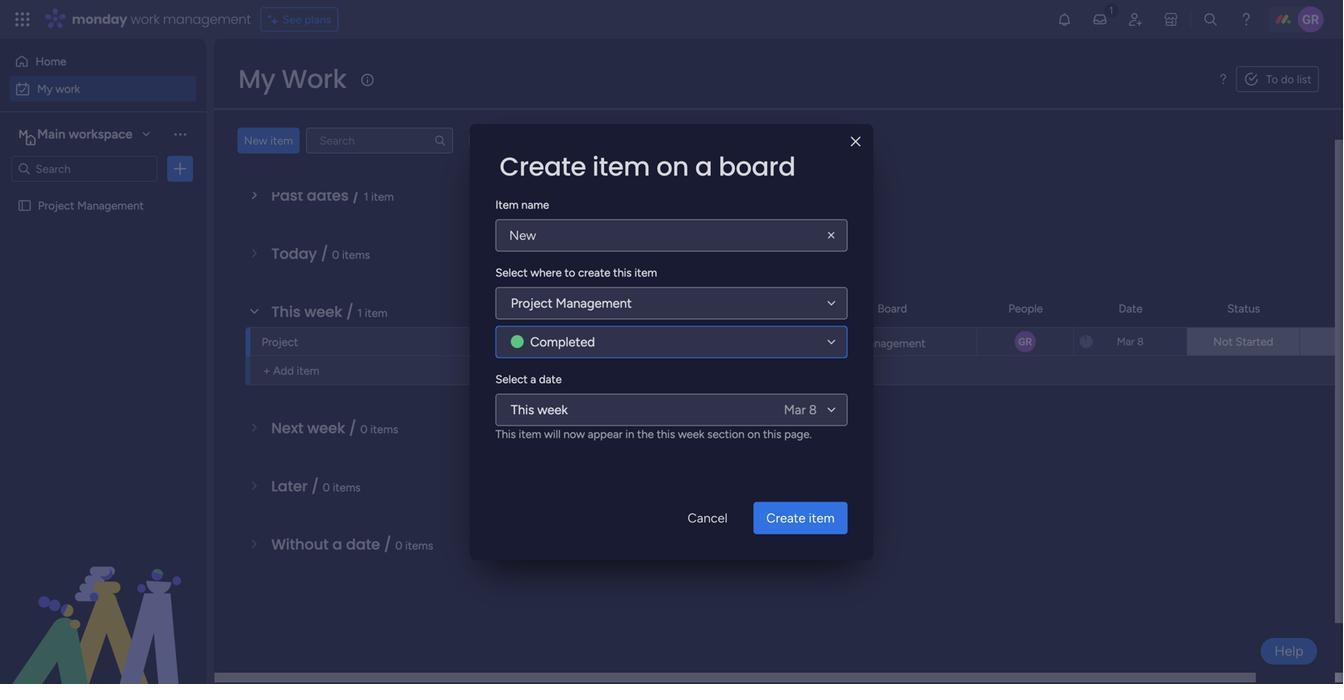 Task type: locate. For each thing, give the bounding box(es) containing it.
this down this week
[[495, 427, 516, 441]]

1 horizontal spatial date
[[539, 372, 562, 386]]

board
[[878, 302, 907, 315]]

1 horizontal spatial project management
[[511, 296, 632, 311]]

1 vertical spatial create
[[766, 510, 806, 526]]

mar 8 up page.
[[784, 402, 817, 418]]

project management link
[[817, 328, 967, 355]]

appear
[[588, 427, 623, 441]]

select where to create this item
[[495, 266, 657, 279]]

lottie animation image
[[0, 521, 206, 684]]

close image
[[851, 136, 860, 148]]

0 horizontal spatial management
[[77, 199, 144, 212]]

work for monday
[[130, 10, 160, 28]]

0 horizontal spatial 1
[[357, 306, 362, 320]]

0 inside later / 0 items
[[323, 481, 330, 494]]

this item will now appear in the this week section on this page.
[[495, 427, 812, 441]]

date for without
[[346, 534, 380, 555]]

0 vertical spatial mar 8
[[1117, 335, 1144, 348]]

management
[[77, 199, 144, 212], [556, 296, 632, 311], [859, 336, 926, 350]]

this for /
[[271, 302, 301, 322]]

past
[[271, 185, 303, 206]]

mar down date on the top right of the page
[[1117, 335, 1135, 348]]

work down home in the left top of the page
[[55, 82, 80, 96]]

/
[[352, 185, 360, 206], [321, 243, 328, 264], [346, 302, 354, 322], [349, 418, 356, 439], [311, 476, 319, 497], [384, 534, 391, 555]]

2 select from the top
[[495, 372, 528, 386]]

0 inside "without a date / 0 items"
[[395, 539, 402, 552]]

items inside "without a date / 0 items"
[[405, 539, 433, 552]]

2 vertical spatial project management
[[820, 336, 926, 350]]

create right cancel button
[[766, 510, 806, 526]]

monday work management
[[72, 10, 251, 28]]

select down v2 circle image
[[495, 372, 528, 386]]

workspace
[[69, 126, 132, 142]]

0 vertical spatial mar
[[1117, 335, 1135, 348]]

on
[[656, 149, 689, 185], [747, 427, 760, 441]]

1 vertical spatial date
[[346, 534, 380, 555]]

1 down today / 0 items
[[357, 306, 362, 320]]

project management
[[38, 199, 144, 212], [511, 296, 632, 311], [820, 336, 926, 350]]

select for select where to create this item
[[495, 266, 528, 279]]

week for this week
[[537, 402, 568, 418]]

a left board
[[695, 149, 712, 185]]

project
[[38, 199, 74, 212], [511, 296, 552, 311], [262, 335, 298, 349], [820, 336, 856, 350]]

1 vertical spatial select
[[495, 372, 528, 386]]

+ add item
[[263, 364, 319, 378]]

item
[[495, 198, 519, 212]]

week up will
[[537, 402, 568, 418]]

select a date
[[495, 372, 562, 386]]

0 horizontal spatial project management
[[38, 199, 144, 212]]

item name
[[495, 198, 549, 212]]

1 horizontal spatial a
[[530, 372, 536, 386]]

0 vertical spatial 1
[[364, 190, 368, 204]]

2 horizontal spatial project management
[[820, 336, 926, 350]]

1 horizontal spatial mar
[[1117, 335, 1135, 348]]

0 horizontal spatial my
[[37, 82, 53, 96]]

0 vertical spatial date
[[539, 372, 562, 386]]

past dates / 1 item
[[271, 185, 394, 206]]

0 horizontal spatial create
[[499, 149, 586, 185]]

0 vertical spatial select
[[495, 266, 528, 279]]

items
[[342, 248, 370, 262], [370, 422, 398, 436], [333, 481, 361, 494], [405, 539, 433, 552]]

project management down to
[[511, 296, 632, 311]]

do
[[1281, 72, 1294, 86]]

items inside later / 0 items
[[333, 481, 361, 494]]

management inside list box
[[77, 199, 144, 212]]

public board image
[[17, 198, 32, 213]]

0 vertical spatial a
[[695, 149, 712, 185]]

date right without
[[346, 534, 380, 555]]

1 inside this week / 1 item
[[357, 306, 362, 320]]

1 inside past dates / 1 item
[[364, 190, 368, 204]]

not
[[1213, 335, 1233, 348]]

this right create
[[613, 266, 632, 279]]

this week / 1 item
[[271, 302, 387, 322]]

this down today
[[271, 302, 301, 322]]

mar 8
[[1117, 335, 1144, 348], [784, 402, 817, 418]]

0 vertical spatial create
[[499, 149, 586, 185]]

add
[[273, 364, 294, 378]]

2 horizontal spatial management
[[859, 336, 926, 350]]

0 vertical spatial work
[[130, 10, 160, 28]]

Search in workspace field
[[34, 159, 135, 178]]

management down search in workspace field
[[77, 199, 144, 212]]

mar up page.
[[784, 402, 806, 418]]

my work
[[238, 61, 347, 97]]

work right monday
[[130, 10, 160, 28]]

search everything image
[[1202, 11, 1219, 27]]

Filter dashboard by text search field
[[306, 128, 453, 153]]

help button
[[1261, 638, 1317, 665]]

new
[[244, 134, 268, 147]]

without a date / 0 items
[[271, 534, 433, 555]]

1 select from the top
[[495, 266, 528, 279]]

1 horizontal spatial my
[[238, 61, 275, 97]]

on up the for example, project proposal text box
[[656, 149, 689, 185]]

this right the
[[657, 427, 675, 441]]

0 vertical spatial management
[[77, 199, 144, 212]]

my
[[238, 61, 275, 97], [37, 82, 53, 96]]

item
[[270, 134, 293, 147], [592, 149, 650, 185], [371, 190, 394, 204], [634, 266, 657, 279], [365, 306, 387, 320], [297, 364, 319, 378], [519, 427, 541, 441], [809, 510, 835, 526]]

1 horizontal spatial work
[[130, 10, 160, 28]]

a for without
[[332, 534, 342, 555]]

0 vertical spatial project management
[[38, 199, 144, 212]]

1 vertical spatial 1
[[357, 306, 362, 320]]

today / 0 items
[[271, 243, 370, 264]]

date up this week
[[539, 372, 562, 386]]

home link
[[10, 48, 196, 74]]

on right section
[[747, 427, 760, 441]]

0 horizontal spatial on
[[656, 149, 689, 185]]

1 vertical spatial project management
[[511, 296, 632, 311]]

this down select a date on the left bottom
[[511, 402, 534, 418]]

select left where
[[495, 266, 528, 279]]

1 vertical spatial work
[[55, 82, 80, 96]]

dates
[[307, 185, 349, 206]]

1 right dates
[[364, 190, 368, 204]]

status
[[1227, 302, 1260, 315]]

create item
[[766, 510, 835, 526]]

0 vertical spatial 8
[[1137, 335, 1144, 348]]

main
[[37, 126, 65, 142]]

option
[[0, 191, 206, 194]]

1 vertical spatial a
[[530, 372, 536, 386]]

mar 8 down date on the top right of the page
[[1117, 335, 1144, 348]]

a for select
[[530, 372, 536, 386]]

2 horizontal spatial a
[[695, 149, 712, 185]]

work
[[282, 61, 347, 97]]

8
[[1137, 335, 1144, 348], [809, 402, 817, 418]]

project management down search in workspace field
[[38, 199, 144, 212]]

create inside 'button'
[[766, 510, 806, 526]]

started
[[1236, 335, 1273, 348]]

see plans
[[282, 13, 331, 26]]

notifications image
[[1056, 11, 1072, 27]]

work
[[130, 10, 160, 28], [55, 82, 80, 96]]

week
[[304, 302, 342, 322], [537, 402, 568, 418], [307, 418, 345, 439], [678, 427, 704, 441]]

a right without
[[332, 534, 342, 555]]

1 horizontal spatial management
[[556, 296, 632, 311]]

create up name
[[499, 149, 586, 185]]

next
[[271, 418, 303, 439]]

this left page.
[[763, 427, 781, 441]]

project inside list box
[[38, 199, 74, 212]]

project management down board on the right top
[[820, 336, 926, 350]]

date
[[539, 372, 562, 386], [346, 534, 380, 555]]

now
[[563, 427, 585, 441]]

work inside option
[[55, 82, 80, 96]]

my left work
[[238, 61, 275, 97]]

None search field
[[306, 128, 453, 153]]

2 vertical spatial a
[[332, 534, 342, 555]]

a
[[695, 149, 712, 185], [530, 372, 536, 386], [332, 534, 342, 555]]

0 vertical spatial this
[[271, 302, 301, 322]]

item inside button
[[270, 134, 293, 147]]

0 horizontal spatial 8
[[809, 402, 817, 418]]

select
[[495, 266, 528, 279], [495, 372, 528, 386]]

0
[[332, 248, 339, 262], [360, 422, 368, 436], [323, 481, 330, 494], [395, 539, 402, 552]]

this
[[271, 302, 301, 322], [511, 402, 534, 418], [495, 427, 516, 441]]

management down create
[[556, 296, 632, 311]]

week right next
[[307, 418, 345, 439]]

0 horizontal spatial mar 8
[[784, 402, 817, 418]]

0 horizontal spatial mar
[[784, 402, 806, 418]]

a up this week
[[530, 372, 536, 386]]

2 vertical spatial this
[[495, 427, 516, 441]]

1 horizontal spatial 8
[[1137, 335, 1144, 348]]

see plans button
[[261, 7, 338, 31]]

date for select
[[539, 372, 562, 386]]

create
[[499, 149, 586, 185], [766, 510, 806, 526]]

8 down date on the top right of the page
[[1137, 335, 1144, 348]]

create
[[578, 266, 610, 279]]

0 horizontal spatial date
[[346, 534, 380, 555]]

1 for this week /
[[357, 306, 362, 320]]

week down today / 0 items
[[304, 302, 342, 322]]

select product image
[[15, 11, 31, 27]]

completed
[[530, 334, 595, 350]]

1
[[364, 190, 368, 204], [357, 306, 362, 320]]

1 horizontal spatial create
[[766, 510, 806, 526]]

to do list
[[1266, 72, 1312, 86]]

1 horizontal spatial 1
[[364, 190, 368, 204]]

my down home in the left top of the page
[[37, 82, 53, 96]]

create for create item
[[766, 510, 806, 526]]

workspace selection element
[[15, 124, 135, 145]]

0 horizontal spatial work
[[55, 82, 80, 96]]

my for my work
[[238, 61, 275, 97]]

management down board on the right top
[[859, 336, 926, 350]]

cancel
[[688, 510, 728, 526]]

home option
[[10, 48, 196, 74]]

0 horizontal spatial a
[[332, 534, 342, 555]]

8 up page.
[[809, 402, 817, 418]]

section
[[707, 427, 745, 441]]

my inside my work option
[[37, 82, 53, 96]]

items inside next week / 0 items
[[370, 422, 398, 436]]

to do list button
[[1236, 66, 1319, 92]]

later / 0 items
[[271, 476, 361, 497]]

1 vertical spatial on
[[747, 427, 760, 441]]

1 vertical spatial mar 8
[[784, 402, 817, 418]]

create item on a board
[[499, 149, 795, 185]]

1 vertical spatial 8
[[809, 402, 817, 418]]

mar
[[1117, 335, 1135, 348], [784, 402, 806, 418]]

this
[[613, 266, 632, 279], [657, 427, 675, 441], [763, 427, 781, 441]]



Task type: vqa. For each thing, say whether or not it's contained in the screenshot.
by
no



Task type: describe. For each thing, give the bounding box(es) containing it.
search image
[[433, 134, 446, 147]]

0 vertical spatial on
[[656, 149, 689, 185]]

in
[[625, 427, 634, 441]]

work for my
[[55, 82, 80, 96]]

my work link
[[10, 76, 196, 102]]

project management list box
[[0, 189, 206, 437]]

1 horizontal spatial mar 8
[[1117, 335, 1144, 348]]

1 horizontal spatial on
[[747, 427, 760, 441]]

without
[[271, 534, 329, 555]]

invite members image
[[1127, 11, 1144, 27]]

date
[[1119, 302, 1143, 315]]

list
[[1297, 72, 1312, 86]]

0 horizontal spatial this
[[613, 266, 632, 279]]

For example, project proposal text field
[[495, 219, 848, 252]]

create for create item on a board
[[499, 149, 586, 185]]

0 inside next week / 0 items
[[360, 422, 368, 436]]

management
[[163, 10, 251, 28]]

monday
[[72, 10, 127, 28]]

1 image
[[1104, 1, 1118, 19]]

board
[[718, 149, 795, 185]]

help image
[[1238, 11, 1254, 27]]

home
[[36, 55, 66, 68]]

item inside 'button'
[[809, 510, 835, 526]]

page.
[[784, 427, 812, 441]]

v2 circle image
[[511, 334, 524, 350]]

1 vertical spatial management
[[556, 296, 632, 311]]

this week
[[511, 402, 568, 418]]

2 vertical spatial management
[[859, 336, 926, 350]]

new item
[[244, 134, 293, 147]]

people
[[1008, 302, 1043, 315]]

name
[[521, 198, 549, 212]]

greg robinson image
[[1298, 6, 1324, 32]]

select for select a date
[[495, 372, 528, 386]]

main workspace
[[37, 126, 132, 142]]

see
[[282, 13, 302, 26]]

m
[[19, 127, 28, 141]]

where
[[530, 266, 562, 279]]

item inside this week / 1 item
[[365, 306, 387, 320]]

1 for past dates /
[[364, 190, 368, 204]]

2 horizontal spatial this
[[763, 427, 781, 441]]

update feed image
[[1092, 11, 1108, 27]]

plans
[[304, 13, 331, 26]]

week for next week / 0 items
[[307, 418, 345, 439]]

items inside today / 0 items
[[342, 248, 370, 262]]

lottie animation element
[[0, 521, 206, 684]]

new item button
[[237, 128, 299, 153]]

the
[[637, 427, 654, 441]]

monday marketplace image
[[1163, 11, 1179, 27]]

to
[[565, 266, 575, 279]]

will
[[544, 427, 561, 441]]

cancel button
[[675, 502, 740, 534]]

to
[[1266, 72, 1278, 86]]

week left section
[[678, 427, 704, 441]]

create item button
[[753, 502, 848, 534]]

today
[[271, 243, 317, 264]]

my work
[[37, 82, 80, 96]]

week for this week / 1 item
[[304, 302, 342, 322]]

project management inside list box
[[38, 199, 144, 212]]

this for will
[[495, 427, 516, 441]]

later
[[271, 476, 308, 497]]

my for my work
[[37, 82, 53, 96]]

next week / 0 items
[[271, 418, 398, 439]]

1 vertical spatial mar
[[784, 402, 806, 418]]

1 horizontal spatial this
[[657, 427, 675, 441]]

workspace image
[[15, 125, 31, 143]]

my work option
[[10, 76, 196, 102]]

1 vertical spatial this
[[511, 402, 534, 418]]

0 inside today / 0 items
[[332, 248, 339, 262]]

help
[[1274, 643, 1303, 659]]

item inside past dates / 1 item
[[371, 190, 394, 204]]

not started
[[1213, 335, 1273, 348]]

+
[[263, 364, 270, 378]]



